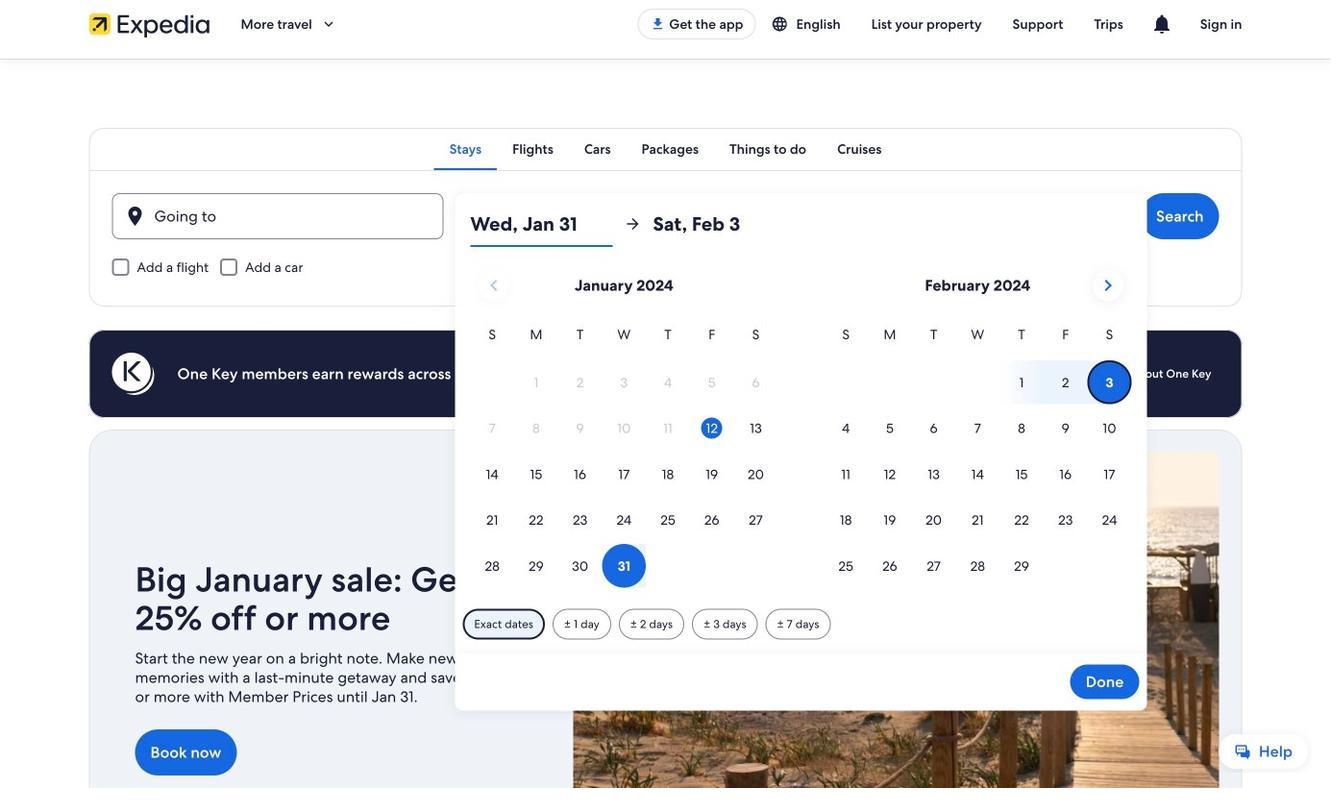 Task type: vqa. For each thing, say whether or not it's contained in the screenshot.
The Car Suppliers Logo
no



Task type: describe. For each thing, give the bounding box(es) containing it.
previous month image
[[482, 274, 506, 297]]

download the app button image
[[650, 16, 665, 32]]

february 2024 element
[[824, 324, 1132, 590]]

expedia logo image
[[89, 11, 210, 37]]

communication center icon image
[[1150, 12, 1174, 36]]

today element
[[702, 418, 723, 439]]

small image
[[771, 15, 796, 33]]



Task type: locate. For each thing, give the bounding box(es) containing it.
more travel image
[[320, 15, 337, 33]]

application
[[470, 262, 1132, 590]]

main content
[[0, 59, 1331, 788]]

january 2024 element
[[470, 324, 778, 590]]

next month image
[[1097, 274, 1120, 297]]

tab list
[[89, 128, 1243, 170]]

directional image
[[624, 215, 642, 233]]



